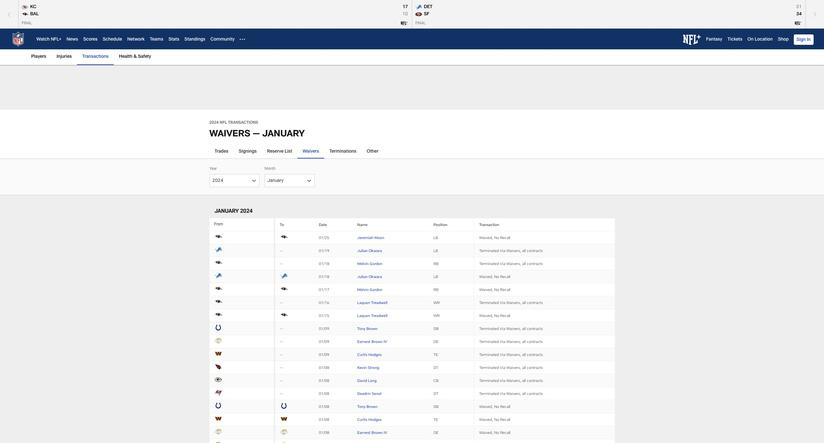 Task type: vqa. For each thing, say whether or not it's contained in the screenshot.
Watch
yes



Task type: describe. For each thing, give the bounding box(es) containing it.
via for tony brown
[[500, 326, 505, 331]]

waivers, for tony brown
[[506, 326, 521, 331]]

nfl plus image
[[794, 20, 802, 27]]

earnest for 01/09
[[357, 339, 370, 344]]

01/19
[[319, 248, 329, 253]]

terminations link
[[324, 146, 362, 158]]

the page will reload on selection element
[[209, 158, 615, 195]]

det
[[424, 5, 432, 9]]

scores link
[[83, 37, 98, 42]]

deadrin
[[357, 391, 371, 396]]

jeremiah moon link
[[357, 235, 384, 240]]

34
[[796, 12, 802, 17]]

name
[[357, 222, 368, 227]]

kc
[[30, 5, 36, 9]]

det lions image
[[415, 4, 423, 11]]

-- for laquon
[[280, 300, 283, 305]]

location
[[755, 37, 773, 42]]

injuries link
[[54, 49, 74, 64]]

nfl+
[[51, 37, 61, 42]]

curtis for 01/08
[[357, 417, 367, 422]]

contracts for earnest brown iv
[[527, 339, 543, 344]]

waived, no recall for tony brown
[[479, 404, 510, 409]]

tony brown link for 01/09
[[357, 326, 378, 331]]

okwara for 01/18
[[369, 274, 382, 279]]

teams
[[150, 37, 163, 42]]

terminated via waivers, all contracts for deadrin senat
[[479, 391, 543, 396]]

players link
[[31, 49, 49, 64]]

month
[[265, 167, 276, 171]]

terminated via waivers, all contracts for tony brown
[[479, 326, 543, 331]]

stats
[[168, 37, 179, 42]]

tickets link
[[728, 37, 742, 42]]

on location
[[748, 37, 773, 42]]

gordon for 01/17
[[370, 287, 382, 292]]

trades link
[[209, 146, 234, 158]]

teams link
[[150, 37, 163, 42]]

standings link
[[184, 37, 205, 42]]

all for kevin strong
[[522, 365, 526, 370]]

waivers — january
[[209, 130, 305, 139]]

moon
[[374, 235, 384, 240]]

deadrin senat
[[357, 391, 382, 396]]

via for melvin gordon
[[500, 261, 505, 266]]

recall for julian okwara
[[500, 274, 510, 279]]

watch nfl+ link
[[36, 37, 61, 42]]

rb for terminated via waivers, all contracts
[[434, 261, 439, 266]]

waived, no recall for laquon treadwell
[[479, 313, 510, 318]]

contracts for kevin strong
[[527, 365, 543, 370]]

waived, for julian okwara
[[479, 274, 493, 279]]

on location link
[[748, 37, 773, 42]]

news
[[67, 37, 78, 42]]

bal
[[30, 12, 39, 17]]

advertisement element
[[294, 73, 530, 102]]

news link
[[67, 37, 78, 42]]

network
[[127, 37, 145, 42]]

banner containing watch nfl+
[[0, 29, 824, 65]]

terminated for kevin strong
[[479, 365, 499, 370]]

tickets
[[728, 37, 742, 42]]

-- for tony
[[280, 326, 283, 331]]

curtis hodges for 01/09
[[357, 352, 382, 357]]

all for julian okwara
[[522, 248, 526, 253]]

lb for 01/19
[[434, 248, 438, 253]]

long
[[368, 378, 377, 383]]

recall for curtis hodges
[[500, 417, 510, 422]]

via for curtis hodges
[[500, 352, 505, 357]]

left score strip button image
[[2, 0, 17, 29]]

health
[[119, 55, 132, 59]]

01/17
[[319, 287, 329, 292]]

&
[[134, 55, 137, 59]]

waivers link
[[297, 146, 324, 158]]

strong
[[368, 365, 379, 370]]

all for earnest brown iv
[[522, 339, 526, 344]]

waivers, for deadrin senat
[[506, 391, 521, 396]]

via for deadrin senat
[[500, 391, 505, 396]]

de for waived, no recall
[[434, 430, 438, 435]]

terminated for laquon treadwell
[[479, 300, 499, 305]]

bal ravens image
[[21, 11, 29, 18]]

01/08 for curtis
[[319, 417, 329, 422]]

dt for strong
[[434, 365, 438, 370]]

01/18 for melvin gordon
[[319, 261, 329, 266]]

sign in button
[[794, 34, 814, 45]]

01/18 for julian okwara
[[319, 274, 329, 279]]

waivers, for melvin gordon
[[506, 261, 521, 266]]

signings link
[[234, 146, 262, 158]]

to
[[280, 222, 284, 227]]

standings
[[184, 37, 205, 42]]

senat
[[372, 391, 382, 396]]

sign
[[797, 38, 806, 42]]

via for laquon treadwell
[[500, 300, 505, 305]]

date
[[319, 222, 327, 227]]

waived, no recall for jeremiah moon
[[479, 235, 510, 240]]

waivers, for curtis hodges
[[506, 352, 521, 357]]

health & safety
[[119, 55, 151, 59]]

contracts for deadrin senat
[[527, 391, 543, 396]]

01/25
[[319, 235, 329, 240]]

fantasy
[[706, 37, 722, 42]]

01/09 for tony brown
[[319, 326, 329, 331]]

terminated via waivers, all contracts for melvin gordon
[[479, 261, 543, 266]]

earnest brown iv for 01/08
[[357, 430, 387, 435]]

via for david long
[[500, 378, 505, 383]]

reserve list
[[267, 149, 292, 154]]

waived, no recall for melvin gordon
[[479, 287, 510, 292]]

david long link
[[357, 378, 377, 383]]

01/15
[[319, 313, 329, 318]]

network link
[[127, 37, 145, 42]]

community
[[210, 37, 235, 42]]

sf
[[424, 12, 429, 17]]

no for laquon treadwell
[[494, 313, 499, 318]]

all for david long
[[522, 378, 526, 383]]

iv for 01/08
[[384, 430, 387, 435]]

injuries
[[57, 55, 72, 59]]

final for sf
[[415, 21, 426, 25]]

17
[[403, 5, 408, 9]]

schedule link
[[103, 37, 122, 42]]

melvin gordon for 01/18
[[357, 261, 382, 266]]

kevin strong
[[357, 365, 379, 370]]

reserve
[[267, 149, 284, 154]]

waived, for melvin gordon
[[479, 287, 493, 292]]

de for terminated via waivers, all contracts
[[434, 339, 438, 344]]

all for tony brown
[[522, 326, 526, 331]]

other link
[[362, 146, 384, 158]]

in
[[807, 38, 811, 42]]

community link
[[210, 37, 235, 42]]

waivers, for kevin strong
[[506, 365, 521, 370]]

curtis hodges link for 01/09
[[357, 352, 382, 357]]

deadrin senat link
[[357, 391, 382, 396]]

tony brown link for 01/08
[[357, 404, 378, 409]]

list
[[285, 149, 292, 154]]

nfl shield image
[[10, 31, 26, 47]]

okwara for 01/19
[[369, 248, 382, 253]]

terminated for earnest brown iv
[[479, 339, 499, 344]]

01/08 for david
[[319, 378, 329, 383]]

terminated via waivers, all contracts for curtis hodges
[[479, 352, 543, 357]]

-- for deadrin
[[280, 391, 283, 396]]

no for earnest brown iv
[[494, 430, 499, 435]]

terminated for julian okwara
[[479, 248, 499, 253]]

year
[[209, 167, 217, 171]]

transaction
[[479, 222, 499, 227]]

terminated via waivers, all contracts for earnest brown iv
[[479, 339, 543, 344]]

no for curtis hodges
[[494, 417, 499, 422]]

waived, for curtis hodges
[[479, 417, 493, 422]]

kevin
[[357, 365, 367, 370]]

schedule
[[103, 37, 122, 42]]

transactions link
[[80, 49, 111, 64]]

julian okwara link for 01/18
[[357, 274, 382, 279]]

all for deadrin senat
[[522, 391, 526, 396]]

scores
[[83, 37, 98, 42]]

waivers, for laquon treadwell
[[506, 300, 521, 305]]

terminated for curtis hodges
[[479, 352, 499, 357]]

stats link
[[168, 37, 179, 42]]

waived, no recall for curtis hodges
[[479, 417, 510, 422]]

health & safety link
[[116, 49, 154, 64]]

10
[[402, 12, 408, 17]]



Task type: locate. For each thing, give the bounding box(es) containing it.
0 vertical spatial curtis hodges
[[357, 352, 382, 357]]

1 vertical spatial laquon
[[357, 313, 370, 318]]

4 all from the top
[[522, 326, 526, 331]]

waivers
[[209, 130, 250, 139], [303, 149, 319, 154]]

3 terminated from the top
[[479, 300, 499, 305]]

3 01/08 from the top
[[319, 391, 329, 396]]

1 melvin from the top
[[357, 261, 369, 266]]

1 vertical spatial 2024
[[240, 209, 253, 215]]

1 vertical spatial earnest brown iv link
[[357, 430, 387, 435]]

watch
[[36, 37, 50, 42]]

0 vertical spatial lb
[[434, 235, 438, 240]]

1 laquon from the top
[[357, 300, 370, 305]]

treadwell for 01/15
[[371, 313, 387, 318]]

6 all from the top
[[522, 352, 526, 357]]

0 vertical spatial julian okwara
[[357, 248, 382, 253]]

1 vertical spatial curtis
[[357, 417, 367, 422]]

1 vertical spatial de
[[434, 430, 438, 435]]

julian okwara
[[357, 248, 382, 253], [357, 274, 382, 279]]

shop link
[[778, 37, 789, 42]]

1 vertical spatial iv
[[384, 430, 387, 435]]

2 gordon from the top
[[370, 287, 382, 292]]

0 horizontal spatial final
[[22, 21, 32, 25]]

0 vertical spatial earnest
[[357, 339, 370, 344]]

curtis hodges down deadrin senat
[[357, 417, 382, 422]]

iv for 01/09
[[384, 339, 387, 344]]

cb
[[434, 378, 439, 383]]

-- for julian
[[280, 248, 283, 253]]

0 vertical spatial dt
[[434, 365, 438, 370]]

0 vertical spatial tony
[[357, 326, 365, 331]]

1 vertical spatial tony brown link
[[357, 404, 378, 409]]

transactions
[[82, 55, 109, 59], [228, 121, 258, 125]]

laquon for 01/15
[[357, 313, 370, 318]]

1 01/09 from the top
[[319, 326, 329, 331]]

curtis hodges up kevin strong link
[[357, 352, 382, 357]]

01/18
[[319, 261, 329, 266], [319, 274, 329, 279]]

waived, for jeremiah moon
[[479, 235, 493, 240]]

terminated via waivers, all contracts for kevin strong
[[479, 365, 543, 370]]

3 waivers, from the top
[[506, 300, 521, 305]]

2 earnest brown iv link from the top
[[357, 430, 387, 435]]

all for melvin gordon
[[522, 261, 526, 266]]

7 all from the top
[[522, 365, 526, 370]]

-
[[280, 248, 281, 253], [281, 248, 283, 253], [280, 261, 281, 266], [281, 261, 283, 266], [280, 300, 281, 305], [281, 300, 283, 305], [280, 326, 281, 331], [281, 326, 283, 331], [280, 339, 281, 344], [281, 339, 283, 344], [280, 352, 281, 357], [281, 352, 283, 357], [280, 365, 281, 370], [281, 365, 283, 370], [280, 378, 281, 383], [281, 378, 283, 383], [280, 391, 281, 396], [281, 391, 283, 396]]

1 vertical spatial melvin
[[357, 287, 369, 292]]

laquon treadwell link for 01/15
[[357, 313, 387, 318]]

0 vertical spatial iv
[[384, 339, 387, 344]]

01/08
[[319, 365, 329, 370], [319, 378, 329, 383], [319, 391, 329, 396], [319, 404, 329, 409], [319, 417, 329, 422], [319, 430, 329, 435]]

2 julian from the top
[[357, 274, 368, 279]]

1 earnest from the top
[[357, 339, 370, 344]]

0 vertical spatial melvin
[[357, 261, 369, 266]]

terminated via waivers, all contracts
[[479, 248, 543, 253], [479, 261, 543, 266], [479, 300, 543, 305], [479, 326, 543, 331], [479, 339, 543, 344], [479, 352, 543, 357], [479, 365, 543, 370], [479, 378, 543, 383], [479, 391, 543, 396]]

final
[[22, 21, 32, 25], [415, 21, 426, 25]]

2 via from the top
[[500, 261, 505, 266]]

position
[[434, 222, 447, 227]]

tony brown link
[[357, 326, 378, 331], [357, 404, 378, 409]]

1 vertical spatial julian okwara
[[357, 274, 382, 279]]

te for terminated via waivers, all contracts
[[434, 352, 438, 357]]

9 contracts from the top
[[527, 391, 543, 396]]

1 te from the top
[[434, 352, 438, 357]]

7 recall from the top
[[500, 430, 510, 435]]

other
[[367, 149, 378, 154]]

dots image
[[240, 37, 245, 42]]

kc chiefs image
[[21, 4, 29, 11]]

terminations
[[329, 149, 356, 154]]

1 vertical spatial january
[[215, 209, 239, 215]]

recall for laquon treadwell
[[500, 313, 510, 318]]

0 vertical spatial curtis hodges link
[[357, 352, 382, 357]]

treadwell for 01/16
[[371, 300, 387, 305]]

1 earnest brown iv from the top
[[357, 339, 387, 344]]

terminated for deadrin senat
[[479, 391, 499, 396]]

2 vertical spatial 01/09
[[319, 352, 329, 357]]

01/09 for curtis hodges
[[319, 352, 329, 357]]

5 terminated via waivers, all contracts from the top
[[479, 339, 543, 344]]

0 horizontal spatial waivers
[[209, 130, 250, 139]]

melvin gordon link for 01/18
[[357, 261, 382, 266]]

0 vertical spatial melvin gordon
[[357, 261, 382, 266]]

1 julian from the top
[[357, 248, 368, 253]]

1 laquon treadwell link from the top
[[357, 300, 387, 305]]

1 vertical spatial julian okwara link
[[357, 274, 382, 279]]

hodges for 01/08
[[368, 417, 382, 422]]

6 recall from the top
[[500, 417, 510, 422]]

2 curtis hodges link from the top
[[357, 417, 382, 422]]

nfl plus image
[[401, 20, 408, 27]]

1 vertical spatial waivers
[[303, 149, 319, 154]]

transactions down scores link on the left top of the page
[[82, 55, 109, 59]]

all for laquon treadwell
[[522, 300, 526, 305]]

5 contracts from the top
[[527, 339, 543, 344]]

2 rb from the top
[[434, 287, 439, 292]]

curtis hodges link down deadrin senat
[[357, 417, 382, 422]]

kevin strong link
[[357, 365, 379, 370]]

from
[[214, 223, 223, 226]]

4 terminated from the top
[[479, 326, 499, 331]]

terminated for david long
[[479, 378, 499, 383]]

2 melvin from the top
[[357, 287, 369, 292]]

1 hodges from the top
[[368, 352, 382, 357]]

9 -- from the top
[[280, 391, 283, 396]]

5 -- from the top
[[280, 339, 283, 344]]

watch nfl+
[[36, 37, 61, 42]]

4 terminated via waivers, all contracts from the top
[[479, 326, 543, 331]]

3 contracts from the top
[[527, 300, 543, 305]]

earnest brown iv for 01/09
[[357, 339, 387, 344]]

hodges up strong
[[368, 352, 382, 357]]

nfl+ image
[[683, 35, 701, 45]]

1 vertical spatial gordon
[[370, 287, 382, 292]]

via for julian okwara
[[500, 248, 505, 253]]

1 db from the top
[[434, 326, 439, 331]]

0 vertical spatial tony brown link
[[357, 326, 378, 331]]

terminated via waivers, all contracts for julian okwara
[[479, 248, 543, 253]]

lb for 01/25
[[434, 235, 438, 240]]

6 no from the top
[[494, 417, 499, 422]]

0 vertical spatial te
[[434, 352, 438, 357]]

1 lb from the top
[[434, 235, 438, 240]]

contracts for julian okwara
[[527, 248, 543, 253]]

8 -- from the top
[[280, 378, 283, 383]]

go to  info page. image
[[214, 233, 222, 241], [280, 233, 288, 241], [214, 246, 222, 254], [214, 259, 222, 267], [214, 285, 222, 293], [214, 337, 222, 345], [214, 389, 222, 397], [214, 428, 222, 436], [280, 428, 288, 436], [214, 441, 222, 443]]

january 2024
[[215, 209, 253, 215]]

1 vertical spatial dt
[[434, 391, 438, 396]]

4 waived, no recall from the top
[[479, 313, 510, 318]]

1 vertical spatial laquon treadwell
[[357, 313, 387, 318]]

banner
[[0, 29, 824, 65]]

earnest brown iv link for 01/08
[[357, 430, 387, 435]]

contracts for tony brown
[[527, 326, 543, 331]]

5 waived, no recall from the top
[[479, 404, 510, 409]]

julian for 01/19
[[357, 248, 368, 253]]

jeremiah moon
[[357, 235, 384, 240]]

1 vertical spatial earnest
[[357, 430, 370, 435]]

0 horizontal spatial january
[[215, 209, 239, 215]]

3 waived, no recall from the top
[[479, 287, 510, 292]]

lb
[[434, 235, 438, 240], [434, 248, 438, 253], [434, 274, 438, 279]]

earnest
[[357, 339, 370, 344], [357, 430, 370, 435]]

1 melvin gordon link from the top
[[357, 261, 382, 266]]

wr
[[434, 300, 440, 305], [434, 313, 440, 318]]

contracts for melvin gordon
[[527, 261, 543, 266]]

waived, for earnest brown iv
[[479, 430, 493, 435]]

waivers, for julian okwara
[[506, 248, 521, 253]]

1 vertical spatial laquon treadwell link
[[357, 313, 387, 318]]

julian okwara for 01/18
[[357, 274, 382, 279]]

1 rb from the top
[[434, 261, 439, 266]]

9 waivers, from the top
[[506, 391, 521, 396]]

0 vertical spatial wr
[[434, 300, 440, 305]]

melvin gordon link
[[357, 261, 382, 266], [357, 287, 382, 292]]

0 vertical spatial gordon
[[370, 261, 382, 266]]

2 db from the top
[[434, 404, 439, 409]]

--
[[280, 248, 283, 253], [280, 261, 283, 266], [280, 300, 283, 305], [280, 326, 283, 331], [280, 339, 283, 344], [280, 352, 283, 357], [280, 365, 283, 370], [280, 378, 283, 383], [280, 391, 283, 396]]

tony brown for 01/09
[[357, 326, 378, 331]]

0 vertical spatial curtis
[[357, 352, 367, 357]]

1 terminated via waivers, all contracts from the top
[[479, 248, 543, 253]]

1 curtis from the top
[[357, 352, 367, 357]]

1 horizontal spatial 2024
[[240, 209, 253, 215]]

fantasy link
[[706, 37, 722, 42]]

2 tony brown link from the top
[[357, 404, 378, 409]]

iv
[[384, 339, 387, 344], [384, 430, 387, 435]]

1 vertical spatial tony
[[357, 404, 365, 409]]

4 -- from the top
[[280, 326, 283, 331]]

okwara
[[369, 248, 382, 253], [369, 274, 382, 279]]

01/18 down 01/19
[[319, 261, 329, 266]]

transactions up —
[[228, 121, 258, 125]]

1 vertical spatial lb
[[434, 248, 438, 253]]

1 tony brown from the top
[[357, 326, 378, 331]]

3 lb from the top
[[434, 274, 438, 279]]

7 waived, no recall from the top
[[479, 430, 510, 435]]

1 horizontal spatial final
[[415, 21, 426, 25]]

hodges down senat on the bottom left
[[368, 417, 382, 422]]

0 vertical spatial earnest brown iv link
[[357, 339, 387, 344]]

5 waivers, from the top
[[506, 339, 521, 344]]

1 horizontal spatial waivers
[[303, 149, 319, 154]]

-- for david
[[280, 378, 283, 383]]

1 melvin gordon from the top
[[357, 261, 382, 266]]

1 vertical spatial treadwell
[[371, 313, 387, 318]]

no for jeremiah moon
[[494, 235, 499, 240]]

1 vertical spatial earnest brown iv
[[357, 430, 387, 435]]

1 -- from the top
[[280, 248, 283, 253]]

recall for jeremiah moon
[[500, 235, 510, 240]]

01/09
[[319, 326, 329, 331], [319, 339, 329, 344], [319, 352, 329, 357]]

0 vertical spatial waivers
[[209, 130, 250, 139]]

2 melvin gordon from the top
[[357, 287, 382, 292]]

2 terminated from the top
[[479, 261, 499, 266]]

db
[[434, 326, 439, 331], [434, 404, 439, 409]]

2 dt from the top
[[434, 391, 438, 396]]

waivers for waivers
[[303, 149, 319, 154]]

0 vertical spatial okwara
[[369, 248, 382, 253]]

01/08 for earnest
[[319, 430, 329, 435]]

curtis up kevin
[[357, 352, 367, 357]]

01/08 for kevin
[[319, 365, 329, 370]]

earnest brown iv
[[357, 339, 387, 344], [357, 430, 387, 435]]

via
[[500, 248, 505, 253], [500, 261, 505, 266], [500, 300, 505, 305], [500, 326, 505, 331], [500, 339, 505, 344], [500, 352, 505, 357], [500, 365, 505, 370], [500, 378, 505, 383], [500, 391, 505, 396]]

0 vertical spatial julian okwara link
[[357, 248, 382, 253]]

0 vertical spatial laquon treadwell
[[357, 300, 387, 305]]

melvin gordon link for 01/17
[[357, 287, 382, 292]]

01/18 up 01/17
[[319, 274, 329, 279]]

final down bal ravens 'icon'
[[22, 21, 32, 25]]

signings
[[239, 149, 257, 154]]

8 waivers, from the top
[[506, 378, 521, 383]]

tony for 01/09
[[357, 326, 365, 331]]

—
[[253, 130, 260, 139]]

terminated via waivers, all contracts for laquon treadwell
[[479, 300, 543, 305]]

january up from
[[215, 209, 239, 215]]

1 via from the top
[[500, 248, 505, 253]]

1 vertical spatial wr
[[434, 313, 440, 318]]

0 vertical spatial julian
[[357, 248, 368, 253]]

2 wr from the top
[[434, 313, 440, 318]]

4 waived, from the top
[[479, 313, 493, 318]]

1 horizontal spatial january
[[262, 130, 305, 139]]

waivers for waivers — january
[[209, 130, 250, 139]]

reserve list link
[[262, 146, 297, 158]]

sf 49ers image
[[415, 11, 423, 18]]

01/16
[[319, 300, 329, 305]]

players
[[31, 55, 46, 59]]

1 vertical spatial okwara
[[369, 274, 382, 279]]

1 vertical spatial julian
[[357, 274, 368, 279]]

dt down cb
[[434, 391, 438, 396]]

no
[[494, 235, 499, 240], [494, 274, 499, 279], [494, 287, 499, 292], [494, 313, 499, 318], [494, 404, 499, 409], [494, 417, 499, 422], [494, 430, 499, 435]]

on
[[748, 37, 754, 42]]

3 -- from the top
[[280, 300, 283, 305]]

dt for senat
[[434, 391, 438, 396]]

0 vertical spatial earnest brown iv
[[357, 339, 387, 344]]

2 terminated via waivers, all contracts from the top
[[479, 261, 543, 266]]

curtis for 01/09
[[357, 352, 367, 357]]

curtis hodges link
[[357, 352, 382, 357], [357, 417, 382, 422]]

1 terminated from the top
[[479, 248, 499, 253]]

tony
[[357, 326, 365, 331], [357, 404, 365, 409]]

0 vertical spatial rb
[[434, 261, 439, 266]]

0 vertical spatial transactions
[[82, 55, 109, 59]]

-- for curtis
[[280, 352, 283, 357]]

jeremiah
[[357, 235, 373, 240]]

7 terminated from the top
[[479, 365, 499, 370]]

1 vertical spatial curtis hodges link
[[357, 417, 382, 422]]

1 vertical spatial 01/18
[[319, 274, 329, 279]]

-- for earnest
[[280, 339, 283, 344]]

8 terminated from the top
[[479, 378, 499, 383]]

2 curtis from the top
[[357, 417, 367, 422]]

rb for waived, no recall
[[434, 287, 439, 292]]

9 terminated via waivers, all contracts from the top
[[479, 391, 543, 396]]

1 vertical spatial te
[[434, 417, 438, 422]]

laquon treadwell
[[357, 300, 387, 305], [357, 313, 387, 318]]

7 via from the top
[[500, 365, 505, 370]]

8 terminated via waivers, all contracts from the top
[[479, 378, 543, 383]]

0 vertical spatial tony brown
[[357, 326, 378, 331]]

january up reserve list
[[262, 130, 305, 139]]

1 dt from the top
[[434, 365, 438, 370]]

recall for melvin gordon
[[500, 287, 510, 292]]

via for earnest brown iv
[[500, 339, 505, 344]]

curtis hodges link up kevin strong link
[[357, 352, 382, 357]]

2 treadwell from the top
[[371, 313, 387, 318]]

2 earnest from the top
[[357, 430, 370, 435]]

01/09 for earnest brown iv
[[319, 339, 329, 344]]

db for waived, no recall
[[434, 404, 439, 409]]

recall for earnest brown iv
[[500, 430, 510, 435]]

waivers,
[[506, 248, 521, 253], [506, 261, 521, 266], [506, 300, 521, 305], [506, 326, 521, 331], [506, 339, 521, 344], [506, 352, 521, 357], [506, 365, 521, 370], [506, 378, 521, 383], [506, 391, 521, 396]]

david long
[[357, 378, 377, 383]]

5 all from the top
[[522, 339, 526, 344]]

3 01/09 from the top
[[319, 352, 329, 357]]

1 vertical spatial melvin gordon link
[[357, 287, 382, 292]]

0 vertical spatial laquon treadwell link
[[357, 300, 387, 305]]

2 contracts from the top
[[527, 261, 543, 266]]

0 vertical spatial 01/09
[[319, 326, 329, 331]]

1 vertical spatial hodges
[[368, 417, 382, 422]]

5 via from the top
[[500, 339, 505, 344]]

1 de from the top
[[434, 339, 438, 344]]

3 recall from the top
[[500, 287, 510, 292]]

right score strip button image
[[808, 0, 822, 29]]

recall
[[500, 235, 510, 240], [500, 274, 510, 279], [500, 287, 510, 292], [500, 313, 510, 318], [500, 404, 510, 409], [500, 417, 510, 422], [500, 430, 510, 435]]

31
[[796, 5, 802, 9]]

trades
[[215, 149, 228, 154]]

3 no from the top
[[494, 287, 499, 292]]

laquon treadwell for 01/16
[[357, 300, 387, 305]]

2 vertical spatial lb
[[434, 274, 438, 279]]

8 all from the top
[[522, 378, 526, 383]]

2 waived, no recall from the top
[[479, 274, 510, 279]]

laquon treadwell link for 01/16
[[357, 300, 387, 305]]

waived, no recall for earnest brown iv
[[479, 430, 510, 435]]

contracts for curtis hodges
[[527, 352, 543, 357]]

melvin for 01/17
[[357, 287, 369, 292]]

0 horizontal spatial transactions
[[82, 55, 109, 59]]

3 waived, from the top
[[479, 287, 493, 292]]

te for waived, no recall
[[434, 417, 438, 422]]

0 vertical spatial 01/18
[[319, 261, 329, 266]]

01/08 for tony
[[319, 404, 329, 409]]

-- for melvin
[[280, 261, 283, 266]]

go to  info page. image
[[214, 272, 222, 280], [280, 272, 288, 280], [280, 285, 288, 293], [214, 298, 222, 306], [214, 311, 222, 319], [280, 311, 288, 319], [214, 324, 222, 332], [214, 350, 222, 358], [214, 363, 222, 371], [214, 376, 222, 384], [214, 402, 222, 410], [280, 402, 288, 410], [214, 415, 222, 423], [280, 415, 288, 423], [280, 441, 288, 443]]

no for julian okwara
[[494, 274, 499, 279]]

curtis
[[357, 352, 367, 357], [357, 417, 367, 422]]

1 vertical spatial 01/09
[[319, 339, 329, 344]]

4 waivers, from the top
[[506, 326, 521, 331]]

1 horizontal spatial transactions
[[228, 121, 258, 125]]

julian okwara link
[[357, 248, 382, 253], [357, 274, 382, 279]]

db for terminated via waivers, all contracts
[[434, 326, 439, 331]]

laquon
[[357, 300, 370, 305], [357, 313, 370, 318]]

waived, for tony brown
[[479, 404, 493, 409]]

via for kevin strong
[[500, 365, 505, 370]]

david
[[357, 378, 367, 383]]

0 vertical spatial de
[[434, 339, 438, 344]]

0 vertical spatial melvin gordon link
[[357, 261, 382, 266]]

0 vertical spatial laquon
[[357, 300, 370, 305]]

de
[[434, 339, 438, 344], [434, 430, 438, 435]]

nfl
[[220, 121, 227, 125]]

1 waived, from the top
[[479, 235, 493, 240]]

sign in
[[797, 38, 811, 42]]

no for melvin gordon
[[494, 287, 499, 292]]

1 vertical spatial melvin gordon
[[357, 287, 382, 292]]

5 01/08 from the top
[[319, 417, 329, 422]]

curtis down 'deadrin'
[[357, 417, 367, 422]]

3 via from the top
[[500, 300, 505, 305]]

shop
[[778, 37, 789, 42]]

julian okwara link for 01/19
[[357, 248, 382, 253]]

1 wr from the top
[[434, 300, 440, 305]]

6 contracts from the top
[[527, 352, 543, 357]]

final down sf 49ers "image"
[[415, 21, 426, 25]]

laquon treadwell link
[[357, 300, 387, 305], [357, 313, 387, 318]]

2 julian okwara from the top
[[357, 274, 382, 279]]

safety
[[138, 55, 151, 59]]

final for bal
[[22, 21, 32, 25]]

page main content main content
[[0, 110, 824, 443]]

no for tony brown
[[494, 404, 499, 409]]

dt up cb
[[434, 365, 438, 370]]

dt
[[434, 365, 438, 370], [434, 391, 438, 396]]

2 all from the top
[[522, 261, 526, 266]]

2 laquon treadwell link from the top
[[357, 313, 387, 318]]

laquon treadwell for 01/15
[[357, 313, 387, 318]]

4 contracts from the top
[[527, 326, 543, 331]]

1 vertical spatial curtis hodges
[[357, 417, 382, 422]]

0 vertical spatial january
[[262, 130, 305, 139]]

1 vertical spatial rb
[[434, 287, 439, 292]]

curtis hodges for 01/08
[[357, 417, 382, 422]]

waivers down 2024 nfl transactions
[[209, 130, 250, 139]]

0 vertical spatial treadwell
[[371, 300, 387, 305]]

1 vertical spatial tony brown
[[357, 404, 378, 409]]

0 horizontal spatial 2024
[[209, 121, 219, 125]]

waivers right 'list' at the left of the page
[[303, 149, 319, 154]]

1 vertical spatial db
[[434, 404, 439, 409]]

2024 nfl transactions
[[209, 121, 258, 125]]

5 no from the top
[[494, 404, 499, 409]]

gordon
[[370, 261, 382, 266], [370, 287, 382, 292]]

1 curtis hodges link from the top
[[357, 352, 382, 357]]

2 de from the top
[[434, 430, 438, 435]]

0 vertical spatial 2024
[[209, 121, 219, 125]]

1 tony from the top
[[357, 326, 365, 331]]

1 gordon from the top
[[370, 261, 382, 266]]

1 vertical spatial transactions
[[228, 121, 258, 125]]

0 vertical spatial hodges
[[368, 352, 382, 357]]

transactions inside page main content "main content"
[[228, 121, 258, 125]]

2 melvin gordon link from the top
[[357, 287, 382, 292]]

terminated via waivers, all contracts for david long
[[479, 378, 543, 383]]

6 01/08 from the top
[[319, 430, 329, 435]]

6 waivers, from the top
[[506, 352, 521, 357]]

julian for 01/18
[[357, 274, 368, 279]]

0 vertical spatial db
[[434, 326, 439, 331]]

recall for tony brown
[[500, 404, 510, 409]]



